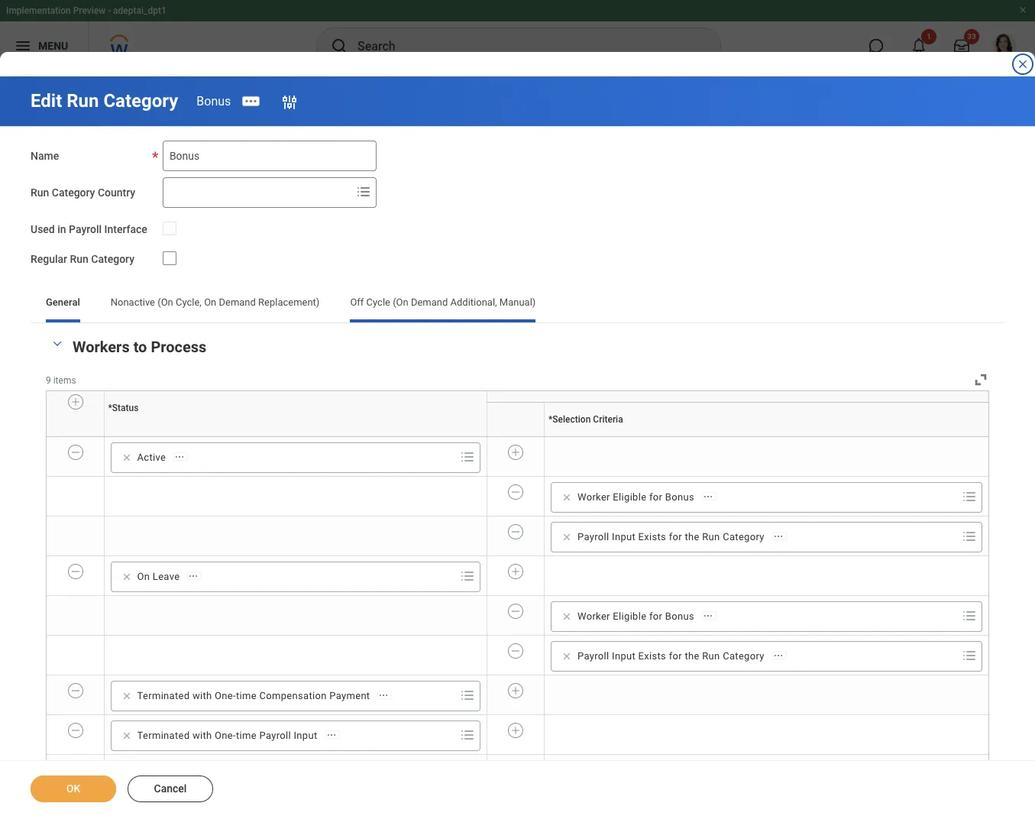 Task type: locate. For each thing, give the bounding box(es) containing it.
1 horizontal spatial related actions image
[[703, 611, 714, 622]]

1 worker from the top
[[578, 491, 611, 503]]

Run Category Country field
[[164, 179, 352, 206]]

with for compensation
[[193, 690, 212, 701]]

additional,
[[451, 296, 497, 308]]

(on left cycle,
[[158, 296, 173, 308]]

* down workers
[[108, 402, 112, 413]]

one-
[[215, 690, 236, 701], [215, 730, 236, 741]]

plus image
[[71, 395, 81, 409], [511, 445, 522, 459]]

2 terminated from the top
[[137, 730, 190, 741]]

for
[[650, 491, 663, 503], [669, 531, 683, 542], [650, 610, 663, 622], [669, 650, 683, 662]]

1 vertical spatial plus image
[[511, 684, 522, 698]]

in
[[58, 223, 66, 235]]

2 worker eligible for bonus from the top
[[578, 610, 695, 622]]

terminated up cancel
[[137, 730, 190, 741]]

1 vertical spatial one-
[[215, 730, 236, 741]]

prompts image
[[961, 487, 979, 506], [961, 527, 979, 545], [961, 646, 979, 665]]

0 vertical spatial worker
[[578, 491, 611, 503]]

one- inside terminated with one-time compensation payment element
[[215, 690, 236, 701]]

2 worker eligible for bonus, press delete to clear value. option from the top
[[557, 607, 722, 626]]

2 vertical spatial bonus
[[666, 610, 695, 622]]

time inside option
[[236, 730, 257, 741]]

fullscreen image
[[973, 371, 990, 388]]

1 vertical spatial minus image
[[511, 604, 522, 618]]

1 payroll input exists for the run category, press delete to clear value. option from the top
[[557, 528, 792, 546]]

prompts image for worker eligible for bonus
[[961, 607, 979, 625]]

0 vertical spatial time
[[236, 690, 257, 701]]

2 (on from the left
[[393, 296, 409, 308]]

1 vertical spatial prompts image
[[961, 527, 979, 545]]

minus image down items
[[70, 445, 81, 459]]

0 horizontal spatial demand
[[219, 296, 256, 308]]

1 vertical spatial on
[[137, 571, 150, 582]]

0 vertical spatial prompts image
[[961, 487, 979, 506]]

related actions image inside worker eligible for bonus, press delete to clear value. option
[[703, 611, 714, 622]]

1 terminated from the top
[[137, 690, 190, 701]]

terminated inside option
[[137, 690, 190, 701]]

terminated up terminated with one-time payroll input on the bottom
[[137, 690, 190, 701]]

1 vertical spatial terminated
[[137, 730, 190, 741]]

0 horizontal spatial *
[[108, 402, 112, 413]]

2 eligible from the top
[[613, 610, 647, 622]]

worker
[[578, 491, 611, 503], [578, 610, 611, 622]]

name
[[31, 150, 59, 162]]

*
[[108, 402, 112, 413], [549, 414, 553, 425]]

regular
[[31, 253, 67, 265]]

x small image
[[560, 609, 575, 624]]

with up cancel button
[[193, 730, 212, 741]]

0 vertical spatial payroll input exists for the run category, press delete to clear value. option
[[557, 528, 792, 546]]

payroll
[[69, 223, 102, 235], [578, 531, 610, 542], [578, 650, 610, 662], [259, 730, 291, 741]]

exists
[[639, 531, 667, 542], [639, 650, 667, 662]]

search image
[[330, 37, 349, 55]]

(on
[[158, 296, 173, 308], [393, 296, 409, 308]]

9
[[46, 375, 51, 386]]

0 vertical spatial plus image
[[511, 565, 522, 578]]

2 demand from the left
[[411, 296, 448, 308]]

terminated
[[137, 690, 190, 701], [137, 730, 190, 741]]

with inside option
[[193, 690, 212, 701]]

0 vertical spatial plus image
[[71, 395, 81, 409]]

terminated with one-time compensation payment
[[137, 690, 370, 701]]

tab list containing general
[[31, 286, 1005, 322]]

0 horizontal spatial on
[[137, 571, 150, 582]]

items
[[53, 375, 76, 386]]

2 vertical spatial minus image
[[70, 724, 81, 737]]

workers to process button
[[73, 337, 207, 356]]

prompts image for terminated with one-time payroll input
[[459, 726, 477, 744]]

terminated with one-time payroll input, press delete to clear value. option
[[116, 727, 344, 745]]

off
[[350, 296, 364, 308]]

1 plus image from the top
[[511, 565, 522, 578]]

0 vertical spatial the
[[685, 531, 700, 542]]

run category country
[[31, 187, 135, 199]]

2 payroll input exists for the run category element from the top
[[578, 649, 765, 663]]

edit run category main content
[[0, 76, 1036, 816]]

general
[[46, 296, 80, 308]]

1 horizontal spatial demand
[[411, 296, 448, 308]]

on inside option
[[137, 571, 150, 582]]

one- up terminated with one-time payroll input on the bottom
[[215, 690, 236, 701]]

0 vertical spatial one-
[[215, 690, 236, 701]]

2 worker eligible for bonus element from the top
[[578, 610, 695, 623]]

2 prompts image from the top
[[961, 527, 979, 545]]

terminated with one-time payroll input element
[[137, 729, 318, 743]]

edit run category
[[31, 90, 178, 112]]

minus image
[[511, 485, 522, 499], [511, 525, 522, 539], [70, 565, 81, 578], [511, 644, 522, 658], [70, 684, 81, 698]]

worker eligible for bonus element
[[578, 490, 695, 504], [578, 610, 695, 623]]

2 vertical spatial plus image
[[511, 724, 522, 737]]

terminated with one-time compensation payment element
[[137, 689, 370, 703]]

0 vertical spatial *
[[108, 402, 112, 413]]

worker eligible for bonus, press delete to clear value. option
[[557, 488, 722, 506], [557, 607, 722, 626]]

with
[[193, 690, 212, 701], [193, 730, 212, 741]]

2 exists from the top
[[639, 650, 667, 662]]

1 payroll input exists for the run category from the top
[[578, 531, 765, 542]]

leave
[[153, 571, 180, 582]]

1 vertical spatial input
[[612, 650, 636, 662]]

active element
[[137, 451, 166, 464]]

the
[[685, 531, 700, 542], [685, 650, 700, 662]]

x small image inside the active, press delete to clear value. option
[[119, 450, 134, 465]]

1 vertical spatial payroll input exists for the run category, press delete to clear value. option
[[557, 647, 792, 665]]

implementation preview -   adeptai_dpt1
[[6, 5, 167, 16]]

demand right cycle,
[[219, 296, 256, 308]]

regular run category
[[31, 253, 135, 265]]

0 vertical spatial payroll input exists for the run category
[[578, 531, 765, 542]]

bonus
[[197, 94, 231, 108], [666, 491, 695, 503], [666, 610, 695, 622]]

Name text field
[[163, 141, 377, 171]]

manual)
[[500, 296, 536, 308]]

2 worker from the top
[[578, 610, 611, 622]]

1 worker eligible for bonus from the top
[[578, 491, 695, 503]]

1 horizontal spatial on
[[204, 296, 217, 308]]

with up terminated with one-time payroll input on the bottom
[[193, 690, 212, 701]]

time down terminated with one-time compensation payment element
[[236, 730, 257, 741]]

1 vertical spatial time
[[236, 730, 257, 741]]

1 vertical spatial related actions image
[[703, 611, 714, 622]]

prompts image for terminated with one-time compensation payment
[[459, 686, 477, 704]]

tab list
[[31, 286, 1005, 322]]

prompts image for active
[[459, 448, 477, 466]]

minus image up the ok
[[70, 724, 81, 737]]

* status
[[108, 402, 139, 413]]

off cycle (on demand additional, manual)
[[350, 296, 536, 308]]

1 vertical spatial bonus
[[666, 491, 695, 503]]

1 vertical spatial payroll input exists for the run category
[[578, 650, 765, 662]]

worker eligible for bonus
[[578, 491, 695, 503], [578, 610, 695, 622]]

related actions image
[[174, 452, 185, 463], [703, 492, 714, 502], [773, 532, 784, 542], [773, 651, 784, 661], [379, 691, 389, 701], [326, 730, 337, 741]]

1 worker eligible for bonus, press delete to clear value. option from the top
[[557, 488, 722, 506]]

worker eligible for bonus for first worker eligible for bonus element from the bottom
[[578, 610, 695, 622]]

2 vertical spatial input
[[294, 730, 318, 741]]

on left leave
[[137, 571, 150, 582]]

related actions image inside the active, press delete to clear value. option
[[174, 452, 185, 463]]

0 vertical spatial input
[[612, 531, 636, 542]]

input
[[612, 531, 636, 542], [612, 650, 636, 662], [294, 730, 318, 741]]

1 one- from the top
[[215, 690, 236, 701]]

cancel button
[[128, 776, 213, 803]]

minus image left x small image
[[511, 604, 522, 618]]

one- down terminated with one-time compensation payment element
[[215, 730, 236, 741]]

time inside option
[[236, 690, 257, 701]]

terminated with one-time compensation payment, press delete to clear value. option
[[116, 687, 397, 705]]

nonactive
[[111, 296, 155, 308]]

on
[[204, 296, 217, 308], [137, 571, 150, 582]]

related actions image inside on leave, press delete to clear value. option
[[188, 571, 199, 582]]

prompts image for on leave
[[459, 567, 477, 585]]

1 vertical spatial worker eligible for bonus, press delete to clear value. option
[[557, 607, 722, 626]]

active
[[137, 451, 166, 463]]

used
[[31, 223, 55, 235]]

prompts image
[[355, 183, 373, 201], [459, 448, 477, 466], [459, 567, 477, 585], [961, 607, 979, 625], [459, 686, 477, 704], [459, 726, 477, 744]]

cycle,
[[176, 296, 202, 308]]

implementation preview -   adeptai_dpt1 banner
[[0, 0, 1036, 70]]

on leave, press delete to clear value. option
[[116, 568, 207, 586]]

selection
[[553, 414, 591, 425]]

terminated for terminated with one-time compensation payment
[[137, 690, 190, 701]]

column header
[[487, 391, 989, 402]]

workers to process group
[[46, 334, 990, 816]]

eligible
[[613, 491, 647, 503], [613, 610, 647, 622]]

1 vertical spatial worker eligible for bonus element
[[578, 610, 695, 623]]

2 with from the top
[[193, 730, 212, 741]]

1 vertical spatial eligible
[[613, 610, 647, 622]]

0 vertical spatial related actions image
[[188, 571, 199, 582]]

notifications element
[[1001, 31, 1013, 43]]

input for 2nd payroll input exists for the run category, press delete to clear value. option from the top
[[612, 650, 636, 662]]

compensation
[[259, 690, 327, 701]]

1 horizontal spatial *
[[549, 414, 553, 425]]

plus image
[[511, 565, 522, 578], [511, 684, 522, 698], [511, 724, 522, 737]]

demand
[[219, 296, 256, 308], [411, 296, 448, 308]]

1 horizontal spatial (on
[[393, 296, 409, 308]]

time up terminated with one-time payroll input, press delete to clear value. option
[[236, 690, 257, 701]]

1 payroll input exists for the run category element from the top
[[578, 530, 765, 544]]

payroll input exists for the run category
[[578, 531, 765, 542], [578, 650, 765, 662]]

1 vertical spatial worker
[[578, 610, 611, 622]]

with inside option
[[193, 730, 212, 741]]

0 vertical spatial terminated
[[137, 690, 190, 701]]

3 plus image from the top
[[511, 724, 522, 737]]

2 vertical spatial prompts image
[[961, 646, 979, 665]]

related actions image inside terminated with one-time payroll input, press delete to clear value. option
[[326, 730, 337, 741]]

terminated inside option
[[137, 730, 190, 741]]

0 vertical spatial worker eligible for bonus
[[578, 491, 695, 503]]

time
[[236, 690, 257, 701], [236, 730, 257, 741]]

0 vertical spatial with
[[193, 690, 212, 701]]

one- for compensation
[[215, 690, 236, 701]]

0 vertical spatial worker eligible for bonus element
[[578, 490, 695, 504]]

on leave
[[137, 571, 180, 582]]

on right cycle,
[[204, 296, 217, 308]]

payroll input exists for the run category element
[[578, 530, 765, 544], [578, 649, 765, 663]]

1 vertical spatial with
[[193, 730, 212, 741]]

status
[[112, 402, 139, 413]]

related actions image
[[188, 571, 199, 582], [703, 611, 714, 622]]

minus image
[[70, 445, 81, 459], [511, 604, 522, 618], [70, 724, 81, 737]]

run
[[67, 90, 99, 112], [31, 187, 49, 199], [70, 253, 89, 265], [703, 531, 721, 542], [703, 650, 721, 662]]

2 one- from the top
[[215, 730, 236, 741]]

1 exists from the top
[[639, 531, 667, 542]]

payroll input exists for the run category, press delete to clear value. option
[[557, 528, 792, 546], [557, 647, 792, 665]]

0 vertical spatial payroll input exists for the run category element
[[578, 530, 765, 544]]

0 horizontal spatial related actions image
[[188, 571, 199, 582]]

1 vertical spatial *
[[549, 414, 553, 425]]

1 prompts image from the top
[[961, 487, 979, 506]]

1 vertical spatial exists
[[639, 650, 667, 662]]

one- inside terminated with one-time payroll input element
[[215, 730, 236, 741]]

1 vertical spatial the
[[685, 650, 700, 662]]

input for first payroll input exists for the run category, press delete to clear value. option from the top
[[612, 531, 636, 542]]

0 vertical spatial eligible
[[613, 491, 647, 503]]

0 horizontal spatial (on
[[158, 296, 173, 308]]

demand left additional,
[[411, 296, 448, 308]]

prompts image for 2nd worker eligible for bonus, press delete to clear value. option from the bottom of the workers to process group
[[961, 487, 979, 506]]

related actions image inside terminated with one-time compensation payment, press delete to clear value. option
[[379, 691, 389, 701]]

2 the from the top
[[685, 650, 700, 662]]

1 time from the top
[[236, 690, 257, 701]]

0 vertical spatial exists
[[639, 531, 667, 542]]

1 with from the top
[[193, 690, 212, 701]]

(on right cycle on the left of the page
[[393, 296, 409, 308]]

cancel
[[154, 783, 187, 795]]

category
[[104, 90, 178, 112], [52, 187, 95, 199], [91, 253, 135, 265], [723, 531, 765, 542], [723, 650, 765, 662]]

0 vertical spatial worker eligible for bonus, press delete to clear value. option
[[557, 488, 722, 506]]

1 vertical spatial plus image
[[511, 445, 522, 459]]

1 vertical spatial payroll input exists for the run category element
[[578, 649, 765, 663]]

x small image
[[119, 450, 134, 465], [560, 490, 575, 505], [560, 529, 575, 545], [119, 569, 134, 584], [560, 649, 575, 664], [119, 688, 134, 704], [119, 728, 134, 743]]

* left criteria
[[549, 414, 553, 425]]

time for payroll
[[236, 730, 257, 741]]

1 vertical spatial worker eligible for bonus
[[578, 610, 695, 622]]

0 vertical spatial on
[[204, 296, 217, 308]]

3 prompts image from the top
[[961, 646, 979, 665]]

2 time from the top
[[236, 730, 257, 741]]



Task type: describe. For each thing, give the bounding box(es) containing it.
close edit run category image
[[1017, 58, 1030, 70]]

notifications large image
[[912, 38, 927, 54]]

implementation
[[6, 5, 71, 16]]

tab list inside edit run category main content
[[31, 286, 1005, 322]]

payroll inside option
[[259, 730, 291, 741]]

workers to process
[[73, 337, 207, 356]]

interface
[[104, 223, 147, 235]]

exists for payroll input exists for the run category element related to first payroll input exists for the run category, press delete to clear value. option from the top
[[639, 531, 667, 542]]

plus image for on leave
[[511, 565, 522, 578]]

edit
[[31, 90, 62, 112]]

on inside tab list
[[204, 296, 217, 308]]

on leave element
[[137, 570, 180, 584]]

1 the from the top
[[685, 531, 700, 542]]

chevron down image
[[48, 338, 67, 349]]

1 worker eligible for bonus element from the top
[[578, 490, 695, 504]]

* for status
[[108, 402, 112, 413]]

ok button
[[31, 776, 116, 803]]

preview
[[73, 5, 106, 16]]

2 payroll input exists for the run category, press delete to clear value. option from the top
[[557, 647, 792, 665]]

criteria
[[593, 414, 624, 425]]

prompts image for 2nd payroll input exists for the run category, press delete to clear value. option from the top
[[961, 646, 979, 665]]

one- for payroll
[[215, 730, 236, 741]]

adeptai_dpt1
[[113, 5, 167, 16]]

2 plus image from the top
[[511, 684, 522, 698]]

9 items
[[46, 375, 76, 386]]

replacement)
[[258, 296, 320, 308]]

payment
[[330, 690, 370, 701]]

1 horizontal spatial plus image
[[511, 445, 522, 459]]

plus image for terminated with one-time payroll input
[[511, 724, 522, 737]]

process
[[151, 337, 207, 356]]

1 (on from the left
[[158, 296, 173, 308]]

x small image inside terminated with one-time compensation payment, press delete to clear value. option
[[119, 688, 134, 704]]

payroll input exists for the run category element for 2nd payroll input exists for the run category, press delete to clear value. option from the top
[[578, 649, 765, 663]]

cycle
[[367, 296, 391, 308]]

* for selection
[[549, 414, 553, 425]]

0 vertical spatial minus image
[[70, 445, 81, 459]]

* selection criteria
[[549, 414, 624, 425]]

payroll input exists for the run category element for first payroll input exists for the run category, press delete to clear value. option from the top
[[578, 530, 765, 544]]

prompts image for first payroll input exists for the run category, press delete to clear value. option from the top
[[961, 527, 979, 545]]

2 payroll input exists for the run category from the top
[[578, 650, 765, 662]]

used in payroll interface
[[31, 223, 147, 235]]

column header inside workers to process group
[[487, 391, 989, 402]]

exists for payroll input exists for the run category element associated with 2nd payroll input exists for the run category, press delete to clear value. option from the top
[[639, 650, 667, 662]]

terminated for terminated with one-time payroll input
[[137, 730, 190, 741]]

bonus element
[[197, 94, 231, 108]]

workers
[[73, 337, 130, 356]]

with for payroll
[[193, 730, 212, 741]]

related actions image for on leave
[[188, 571, 199, 582]]

0 vertical spatial bonus
[[197, 94, 231, 108]]

nonactive (on cycle, on demand replacement)
[[111, 296, 320, 308]]

profile logan mcneil element
[[984, 29, 1027, 63]]

1 demand from the left
[[219, 296, 256, 308]]

to
[[133, 337, 147, 356]]

input inside option
[[294, 730, 318, 741]]

terminated with one-time payroll input
[[137, 730, 318, 741]]

change selection image
[[281, 94, 299, 112]]

related actions image for worker eligible for bonus
[[703, 611, 714, 622]]

country
[[98, 187, 135, 199]]

-
[[108, 5, 111, 16]]

edit run category dialog
[[0, 0, 1036, 816]]

1 eligible from the top
[[613, 491, 647, 503]]

ok
[[66, 783, 80, 795]]

close environment banner image
[[1019, 5, 1028, 15]]

x small image inside terminated with one-time payroll input, press delete to clear value. option
[[119, 728, 134, 743]]

worker eligible for bonus for first worker eligible for bonus element
[[578, 491, 695, 503]]

0 horizontal spatial plus image
[[71, 395, 81, 409]]

time for compensation
[[236, 690, 257, 701]]

active, press delete to clear value. option
[[116, 448, 193, 467]]

inbox large image
[[955, 38, 970, 54]]



Task type: vqa. For each thing, say whether or not it's contained in the screenshot.
Interface on the top left of the page
yes



